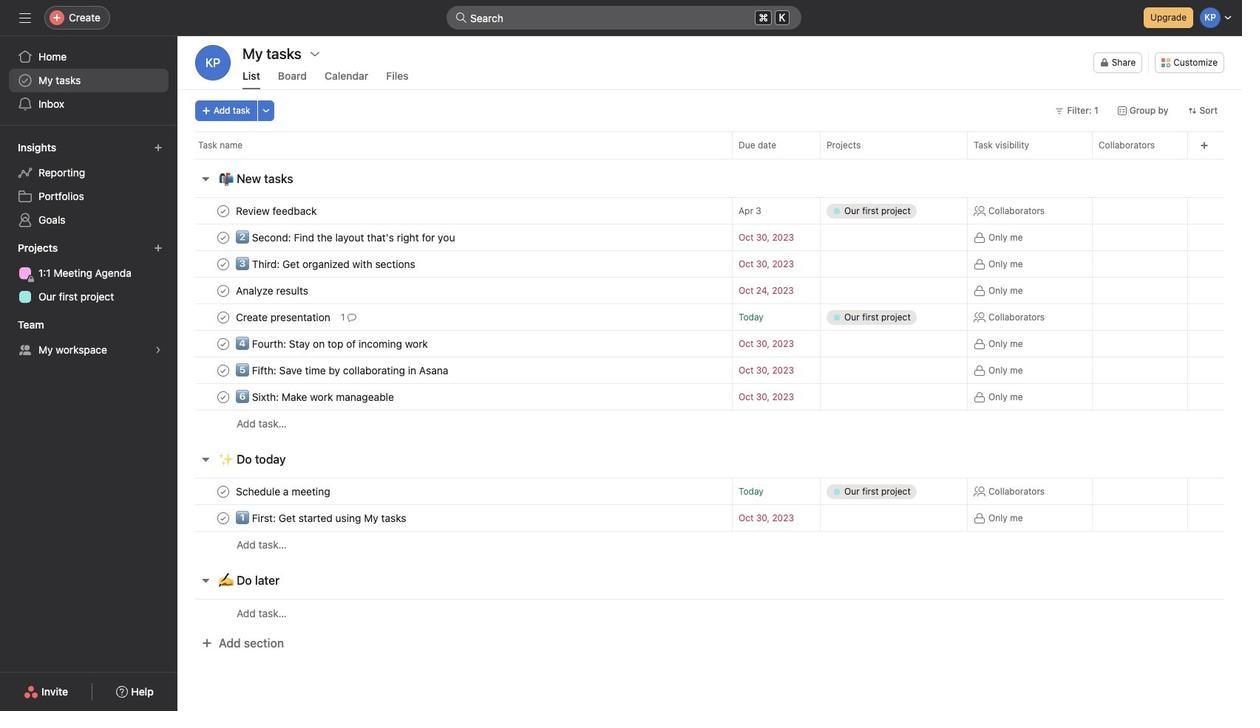 Task type: describe. For each thing, give the bounding box(es) containing it.
5️⃣ fifth: save time by collaborating in asana cell
[[177, 357, 732, 384]]

hide sidebar image
[[19, 12, 31, 24]]

insights element
[[0, 135, 177, 235]]

mark complete image for mark complete option inside 1️⃣ first: get started using my tasks cell
[[214, 510, 232, 528]]

linked projects for analyze results cell
[[820, 277, 968, 305]]

teams element
[[0, 312, 177, 365]]

linked projects for 5️⃣ fifth: save time by collaborating in asana cell
[[820, 357, 968, 384]]

mark complete image for mark complete option within the create presentation cell
[[214, 309, 232, 326]]

header ✨ do today tree grid
[[177, 478, 1242, 559]]

mark complete checkbox for create presentation cell at the top
[[214, 309, 232, 326]]

mark complete checkbox for "2️⃣ second: find the layout that's right for you" cell
[[214, 229, 232, 247]]

3️⃣ third: get organized with sections cell
[[177, 251, 732, 278]]

mark complete image for mark complete option in the analyze results cell
[[214, 282, 232, 300]]

mark complete image for mark complete checkbox in the review feedback cell
[[214, 202, 232, 220]]

mark complete image for mark complete option in "2️⃣ second: find the layout that's right for you" cell
[[214, 229, 232, 247]]

mark complete image for mark complete option within the 3️⃣ third: get organized with sections cell
[[214, 255, 232, 273]]

more actions image
[[261, 106, 270, 115]]

prominent image
[[455, 12, 467, 24]]

linked projects for 1️⃣ first: get started using my tasks cell
[[820, 505, 968, 532]]

mark complete checkbox for 1️⃣ first: get started using my tasks cell at the bottom
[[214, 510, 232, 528]]

1 comment image
[[348, 313, 357, 322]]

mark complete image for 4️⃣ fourth: stay on top of incoming work cell
[[214, 335, 232, 353]]

task name text field for mark complete checkbox in the review feedback cell
[[233, 204, 321, 218]]

mark complete checkbox for 4️⃣ fourth: stay on top of incoming work cell
[[214, 335, 232, 353]]

task name text field for mark complete option in the analyze results cell
[[233, 284, 313, 298]]

schedule a meeting cell
[[177, 478, 732, 506]]

see details, my workspace image
[[154, 346, 163, 355]]

1️⃣ first: get started using my tasks cell
[[177, 505, 732, 532]]

analyze results cell
[[177, 277, 732, 305]]

linked projects for 6️⃣ sixth: make work manageable cell
[[820, 384, 968, 411]]

linked projects for 3️⃣ third: get organized with sections cell
[[820, 251, 968, 278]]

4️⃣ fourth: stay on top of incoming work cell
[[177, 330, 732, 358]]

collapse task list for this group image for 'schedule a meeting' cell on the bottom
[[200, 454, 211, 466]]



Task type: vqa. For each thing, say whether or not it's contained in the screenshot.
Analyze results cell
yes



Task type: locate. For each thing, give the bounding box(es) containing it.
collapse task list for this group image
[[200, 173, 211, 185], [200, 454, 211, 466], [200, 575, 211, 587]]

task name text field for mark complete checkbox within 5️⃣ fifth: save time by collaborating in asana cell
[[233, 363, 453, 378]]

Task name text field
[[233, 204, 321, 218], [233, 230, 459, 245], [233, 257, 420, 272], [233, 284, 313, 298], [233, 310, 335, 325], [233, 363, 453, 378], [233, 390, 398, 405], [233, 485, 335, 499]]

mark complete image for 6️⃣ sixth: make work manageable cell
[[214, 389, 232, 406]]

task name text field for mark complete checkbox in the 'schedule a meeting' cell
[[233, 485, 335, 499]]

3 mark complete checkbox from the top
[[214, 389, 232, 406]]

row
[[177, 132, 1242, 159], [195, 158, 1224, 160], [177, 197, 1242, 225], [177, 224, 1242, 251], [177, 251, 1242, 278], [177, 277, 1242, 305], [177, 304, 1242, 331], [177, 330, 1242, 358], [177, 357, 1242, 384], [177, 384, 1242, 411], [177, 410, 1242, 438], [177, 478, 1242, 506], [177, 505, 1242, 532], [177, 532, 1242, 559], [177, 600, 1242, 628]]

collapse task list for this group image for review feedback cell
[[200, 173, 211, 185]]

mark complete image inside "2️⃣ second: find the layout that's right for you" cell
[[214, 229, 232, 247]]

mark complete image inside 1️⃣ first: get started using my tasks cell
[[214, 510, 232, 528]]

4 mark complete checkbox from the top
[[214, 483, 232, 501]]

task name text field for 4️⃣ fourth: stay on top of incoming work cell
[[233, 337, 432, 352]]

task name text field inside 'schedule a meeting' cell
[[233, 485, 335, 499]]

task name text field for 1️⃣ first: get started using my tasks cell at the bottom
[[233, 511, 411, 526]]

task name text field inside 5️⃣ fifth: save time by collaborating in asana cell
[[233, 363, 453, 378]]

linked projects for 2️⃣ second: find the layout that's right for you cell
[[820, 224, 968, 251]]

mark complete image inside 6️⃣ sixth: make work manageable cell
[[214, 389, 232, 406]]

mark complete image inside 4️⃣ fourth: stay on top of incoming work cell
[[214, 335, 232, 353]]

1 task name text field from the top
[[233, 204, 321, 218]]

2 mark complete image from the top
[[214, 229, 232, 247]]

task name text field for mark complete option in "2️⃣ second: find the layout that's right for you" cell
[[233, 230, 459, 245]]

review feedback cell
[[177, 197, 732, 225]]

Mark complete checkbox
[[214, 229, 232, 247], [214, 255, 232, 273], [214, 282, 232, 300], [214, 309, 232, 326], [214, 335, 232, 353], [214, 510, 232, 528]]

1 mark complete image from the top
[[214, 202, 232, 220]]

mark complete checkbox inside 5️⃣ fifth: save time by collaborating in asana cell
[[214, 362, 232, 380]]

mark complete checkbox inside 1️⃣ first: get started using my tasks cell
[[214, 510, 232, 528]]

task name text field inside 6️⃣ sixth: make work manageable cell
[[233, 390, 398, 405]]

task name text field inside 4️⃣ fourth: stay on top of incoming work cell
[[233, 337, 432, 352]]

1 vertical spatial collapse task list for this group image
[[200, 454, 211, 466]]

add field image
[[1200, 141, 1209, 150]]

mark complete checkbox for 6️⃣ sixth: make work manageable cell
[[214, 389, 232, 406]]

2 mark complete checkbox from the top
[[214, 255, 232, 273]]

mark complete image inside review feedback cell
[[214, 202, 232, 220]]

task name text field inside review feedback cell
[[233, 204, 321, 218]]

0 vertical spatial task name text field
[[233, 337, 432, 352]]

mark complete checkbox for analyze results cell
[[214, 282, 232, 300]]

4 mark complete checkbox from the top
[[214, 309, 232, 326]]

2 task name text field from the top
[[233, 511, 411, 526]]

4 mark complete image from the top
[[214, 282, 232, 300]]

mark complete image inside analyze results cell
[[214, 282, 232, 300]]

mark complete checkbox for 5️⃣ fifth: save time by collaborating in asana cell
[[214, 362, 232, 380]]

2 mark complete checkbox from the top
[[214, 362, 232, 380]]

1 mark complete checkbox from the top
[[214, 229, 232, 247]]

mark complete image
[[214, 335, 232, 353], [214, 389, 232, 406], [214, 483, 232, 501]]

mark complete image inside create presentation cell
[[214, 309, 232, 326]]

mark complete checkbox inside 'schedule a meeting' cell
[[214, 483, 232, 501]]

Search tasks, projects, and more text field
[[447, 6, 801, 30]]

6 mark complete checkbox from the top
[[214, 510, 232, 528]]

Task name text field
[[233, 337, 432, 352], [233, 511, 411, 526]]

mark complete image inside 'schedule a meeting' cell
[[214, 483, 232, 501]]

task name text field for mark complete option within the 3️⃣ third: get organized with sections cell
[[233, 257, 420, 272]]

mark complete checkbox inside 6️⃣ sixth: make work manageable cell
[[214, 389, 232, 406]]

show options image
[[309, 48, 321, 60]]

1 vertical spatial task name text field
[[233, 511, 411, 526]]

3 mark complete image from the top
[[214, 255, 232, 273]]

create presentation cell
[[177, 304, 732, 331]]

2 task name text field from the top
[[233, 230, 459, 245]]

task name text field for mark complete option within the create presentation cell
[[233, 310, 335, 325]]

5 mark complete checkbox from the top
[[214, 335, 232, 353]]

2 mark complete image from the top
[[214, 389, 232, 406]]

mark complete image for mark complete checkbox within 5️⃣ fifth: save time by collaborating in asana cell
[[214, 362, 232, 380]]

view profile settings image
[[195, 45, 231, 81]]

7 task name text field from the top
[[233, 390, 398, 405]]

0 vertical spatial mark complete image
[[214, 335, 232, 353]]

task name text field for mark complete checkbox in 6️⃣ sixth: make work manageable cell
[[233, 390, 398, 405]]

mark complete checkbox inside 3️⃣ third: get organized with sections cell
[[214, 255, 232, 273]]

3 task name text field from the top
[[233, 257, 420, 272]]

6 mark complete image from the top
[[214, 362, 232, 380]]

3 mark complete checkbox from the top
[[214, 282, 232, 300]]

new insights image
[[154, 143, 163, 152]]

mark complete checkbox for 'schedule a meeting' cell on the bottom
[[214, 483, 232, 501]]

task name text field inside create presentation cell
[[233, 310, 335, 325]]

0 vertical spatial collapse task list for this group image
[[200, 173, 211, 185]]

task name text field inside analyze results cell
[[233, 284, 313, 298]]

3 mark complete image from the top
[[214, 483, 232, 501]]

6️⃣ sixth: make work manageable cell
[[177, 384, 732, 411]]

8 task name text field from the top
[[233, 485, 335, 499]]

mark complete checkbox inside review feedback cell
[[214, 202, 232, 220]]

global element
[[0, 36, 177, 125]]

mark complete checkbox for 3️⃣ third: get organized with sections cell
[[214, 255, 232, 273]]

2 vertical spatial collapse task list for this group image
[[200, 575, 211, 587]]

mark complete checkbox inside analyze results cell
[[214, 282, 232, 300]]

2 collapse task list for this group image from the top
[[200, 454, 211, 466]]

None field
[[447, 6, 801, 30]]

mark complete checkbox inside "2️⃣ second: find the layout that's right for you" cell
[[214, 229, 232, 247]]

1 mark complete checkbox from the top
[[214, 202, 232, 220]]

task name text field inside 3️⃣ third: get organized with sections cell
[[233, 257, 420, 272]]

1 task name text field from the top
[[233, 337, 432, 352]]

task name text field inside "2️⃣ second: find the layout that's right for you" cell
[[233, 230, 459, 245]]

mark complete checkbox inside 4️⃣ fourth: stay on top of incoming work cell
[[214, 335, 232, 353]]

1 vertical spatial mark complete image
[[214, 389, 232, 406]]

5 mark complete image from the top
[[214, 309, 232, 326]]

3 collapse task list for this group image from the top
[[200, 575, 211, 587]]

1 collapse task list for this group image from the top
[[200, 173, 211, 185]]

mark complete image inside 3️⃣ third: get organized with sections cell
[[214, 255, 232, 273]]

new project or portfolio image
[[154, 244, 163, 253]]

linked projects for 4️⃣ fourth: stay on top of incoming work cell
[[820, 330, 968, 358]]

mark complete image inside 5️⃣ fifth: save time by collaborating in asana cell
[[214, 362, 232, 380]]

mark complete image
[[214, 202, 232, 220], [214, 229, 232, 247], [214, 255, 232, 273], [214, 282, 232, 300], [214, 309, 232, 326], [214, 362, 232, 380], [214, 510, 232, 528]]

mark complete image for 'schedule a meeting' cell on the bottom
[[214, 483, 232, 501]]

mark complete checkbox inside create presentation cell
[[214, 309, 232, 326]]

7 mark complete image from the top
[[214, 510, 232, 528]]

4 task name text field from the top
[[233, 284, 313, 298]]

mark complete checkbox for review feedback cell
[[214, 202, 232, 220]]

1 mark complete image from the top
[[214, 335, 232, 353]]

2️⃣ second: find the layout that's right for you cell
[[177, 224, 732, 251]]

6 task name text field from the top
[[233, 363, 453, 378]]

5 task name text field from the top
[[233, 310, 335, 325]]

projects element
[[0, 235, 177, 312]]

2 vertical spatial mark complete image
[[214, 483, 232, 501]]

task name text field inside 1️⃣ first: get started using my tasks cell
[[233, 511, 411, 526]]

Mark complete checkbox
[[214, 202, 232, 220], [214, 362, 232, 380], [214, 389, 232, 406], [214, 483, 232, 501]]

header 📬 new tasks tree grid
[[177, 197, 1242, 438]]



